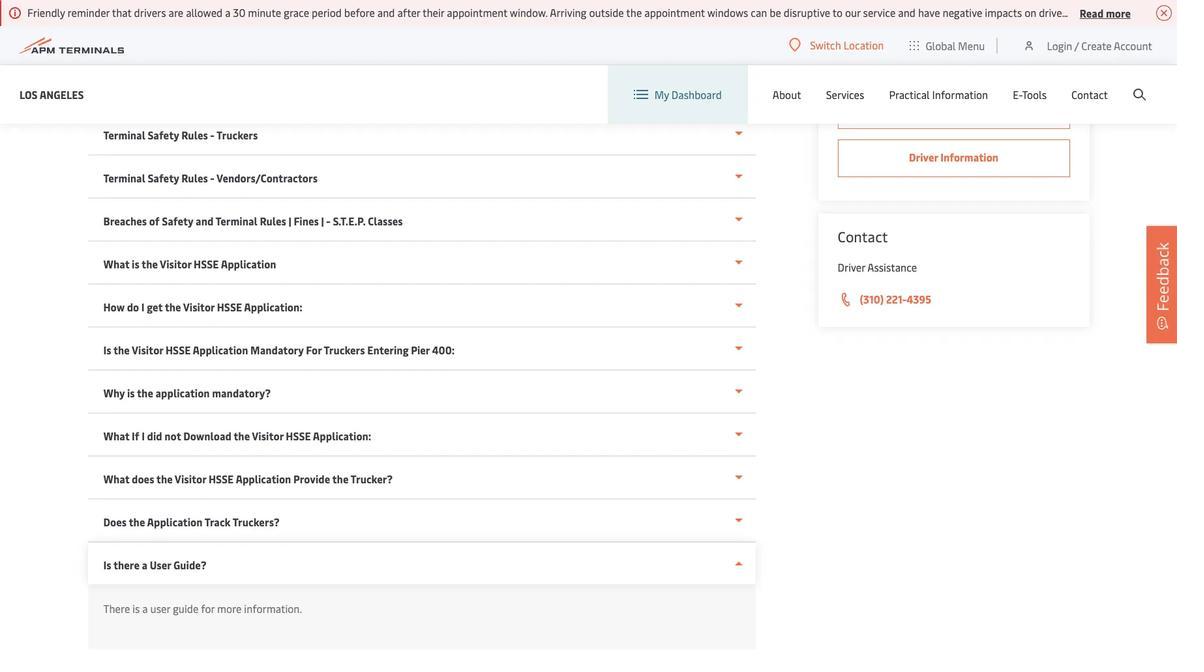 Task type: locate. For each thing, give the bounding box(es) containing it.
feedback
[[1152, 243, 1173, 312]]

1 what from the top
[[103, 257, 129, 271]]

i for get
[[141, 300, 145, 314]]

is for why
[[127, 386, 135, 401]]

on right impacts
[[1025, 5, 1037, 20]]

switch
[[810, 38, 841, 52]]

visitor up what does the visitor hsse application provide the trucker?
[[252, 429, 284, 444]]

contact up driver assistance
[[838, 227, 888, 247]]

allowed
[[186, 5, 223, 20]]

training
[[890, 102, 928, 116]]

1 horizontal spatial drivers
[[1039, 5, 1071, 20]]

there
[[113, 558, 140, 573]]

what for what is the visitor hsse application
[[103, 257, 129, 271]]

| right fines
[[321, 214, 324, 228]]

1 vertical spatial truckers
[[324, 343, 365, 357]]

rules inside "dropdown button"
[[182, 128, 208, 142]]

safety inside the terminal safety rules - vendors/contractors dropdown button
[[148, 171, 179, 185]]

1 horizontal spatial application:
[[313, 429, 371, 444]]

login / create account
[[1047, 38, 1153, 53]]

what inside 'dropdown button'
[[103, 257, 129, 271]]

2 | from the left
[[321, 214, 324, 228]]

windows
[[708, 5, 748, 20]]

disruptive
[[784, 5, 830, 20]]

and left have
[[898, 5, 916, 20]]

2 horizontal spatial and
[[898, 5, 916, 20]]

driver information link
[[838, 140, 1070, 177]]

the right does at bottom left
[[129, 515, 145, 530]]

drivers left are
[[134, 5, 166, 20]]

the inside "dropdown button"
[[129, 515, 145, 530]]

driver inside driver information link
[[909, 150, 938, 164]]

application down how do i get the visitor hsse application:
[[193, 343, 248, 357]]

0 vertical spatial is
[[132, 257, 139, 271]]

1 vertical spatial terminal
[[103, 171, 145, 185]]

0 vertical spatial is
[[103, 343, 111, 357]]

hsse
[[194, 257, 219, 271], [217, 300, 242, 314], [166, 343, 191, 357], [286, 429, 311, 444], [209, 472, 234, 487]]

the right get
[[165, 300, 181, 314]]

0 horizontal spatial appointment
[[447, 5, 507, 20]]

impacts
[[985, 5, 1022, 20]]

1 vertical spatial i
[[142, 429, 145, 444]]

safety inside terminal safety rules - truckers "dropdown button"
[[148, 128, 179, 142]]

1 | from the left
[[289, 214, 291, 228]]

appointment right their
[[447, 5, 507, 20]]

driver for driver information
[[909, 150, 938, 164]]

1 horizontal spatial more
[[1106, 6, 1131, 20]]

what inside dropdown button
[[103, 472, 129, 487]]

my dashboard button
[[634, 65, 722, 124]]

their
[[423, 5, 444, 20]]

is inside dropdown button
[[103, 343, 111, 357]]

0 horizontal spatial application:
[[244, 300, 303, 314]]

the right why on the left bottom
[[137, 386, 153, 401]]

is the visitor hsse application mandatory for truckers entering pier 400:
[[103, 343, 455, 357]]

(310) 221-4395 link
[[838, 292, 1070, 309]]

application inside does the application track truckers? "dropdown button"
[[147, 515, 203, 530]]

1 vertical spatial what
[[103, 429, 129, 444]]

safety right the of
[[162, 214, 193, 228]]

0 horizontal spatial on
[[1025, 5, 1037, 20]]

more inside 'button'
[[1106, 6, 1131, 20]]

- for truckers
[[210, 128, 215, 142]]

the inside dropdown button
[[165, 300, 181, 314]]

los angeles
[[20, 87, 84, 101]]

and left after at the left top of the page
[[378, 5, 395, 20]]

- for vendors/contractors
[[210, 171, 215, 185]]

0 vertical spatial information
[[933, 87, 988, 102]]

appointment left windows at right
[[645, 5, 705, 20]]

breaches of safety and terminal rules | fines | - s.t.e.p. classes
[[103, 214, 403, 228]]

is right why on the left bottom
[[127, 386, 135, 401]]

1 vertical spatial driver
[[838, 260, 865, 275]]

what is the visitor hsse application
[[103, 257, 276, 271]]

2 vertical spatial terminal
[[216, 214, 258, 228]]

1 vertical spatial rules
[[182, 171, 208, 185]]

- up terminal safety rules - vendors/contractors
[[210, 128, 215, 142]]

contact
[[1072, 87, 1108, 102], [838, 227, 888, 247]]

terminal inside "dropdown button"
[[103, 128, 145, 142]]

safety
[[148, 128, 179, 142], [148, 171, 179, 185], [162, 214, 193, 228]]

e-tools
[[1013, 87, 1047, 102]]

what for what if i did not download the visitor hsse application:
[[103, 429, 129, 444]]

driver up (310)
[[838, 260, 865, 275]]

0 vertical spatial safety
[[148, 128, 179, 142]]

what left the does
[[103, 472, 129, 487]]

application
[[221, 257, 276, 271], [193, 343, 248, 357], [236, 472, 291, 487], [147, 515, 203, 530]]

safety inside breaches of safety and terminal rules | fines | - s.t.e.p. classes dropdown button
[[162, 214, 193, 228]]

i
[[141, 300, 145, 314], [142, 429, 145, 444]]

guide
[[173, 602, 199, 616]]

application left track
[[147, 515, 203, 530]]

safety up the of
[[148, 171, 179, 185]]

(310)
[[860, 292, 884, 307]]

0 horizontal spatial |
[[289, 214, 291, 228]]

driver information
[[909, 150, 999, 164]]

- inside the terminal safety rules - vendors/contractors dropdown button
[[210, 171, 215, 185]]

1 vertical spatial contact
[[838, 227, 888, 247]]

1 vertical spatial safety
[[148, 171, 179, 185]]

more right for on the bottom left
[[217, 602, 242, 616]]

i right do
[[141, 300, 145, 314]]

login
[[1047, 38, 1073, 53]]

rules left fines
[[260, 214, 286, 228]]

login / create account link
[[1023, 26, 1153, 65]]

minute
[[248, 5, 281, 20]]

0 horizontal spatial drivers
[[134, 5, 166, 20]]

global
[[926, 38, 956, 53]]

track
[[205, 515, 231, 530]]

of
[[149, 214, 160, 228]]

1 vertical spatial more
[[217, 602, 242, 616]]

application: up mandatory on the bottom left
[[244, 300, 303, 314]]

is there a user guide? button
[[88, 543, 756, 585]]

information inside popup button
[[933, 87, 988, 102]]

- down 'terminal safety rules - truckers'
[[210, 171, 215, 185]]

i right 'if'
[[142, 429, 145, 444]]

1 vertical spatial application:
[[313, 429, 371, 444]]

training driver access form link
[[838, 91, 1070, 129]]

visitor up get
[[160, 257, 191, 271]]

safety up terminal safety rules - vendors/contractors
[[148, 128, 179, 142]]

0 vertical spatial -
[[210, 128, 215, 142]]

a for guide
[[142, 602, 148, 616]]

is right there
[[133, 602, 140, 616]]

1 appointment from the left
[[447, 5, 507, 20]]

1 horizontal spatial appointment
[[645, 5, 705, 20]]

3 what from the top
[[103, 472, 129, 487]]

angeles
[[40, 87, 84, 101]]

0 vertical spatial i
[[141, 300, 145, 314]]

is left there
[[103, 558, 111, 573]]

1 vertical spatial is
[[127, 386, 135, 401]]

arriving
[[550, 5, 587, 20]]

2 vertical spatial what
[[103, 472, 129, 487]]

2 on from the left
[[1125, 5, 1137, 20]]

is for is there a user guide?
[[103, 558, 111, 573]]

0 vertical spatial more
[[1106, 6, 1131, 20]]

application: up trucker?
[[313, 429, 371, 444]]

0 vertical spatial terminal
[[103, 128, 145, 142]]

global menu button
[[897, 26, 998, 65]]

is inside 'dropdown button'
[[103, 558, 111, 573]]

read more
[[1080, 6, 1131, 20]]

service
[[863, 5, 896, 20]]

hsse up application
[[166, 343, 191, 357]]

vendors/contractors
[[217, 171, 318, 185]]

classes
[[368, 214, 403, 228]]

is for what
[[132, 257, 139, 271]]

1 horizontal spatial contact
[[1072, 87, 1108, 102]]

application down breaches of safety and terminal rules | fines | - s.t.e.p. classes
[[221, 257, 276, 271]]

terminal for terminal safety rules - vendors/contractors
[[103, 171, 145, 185]]

information for practical information
[[933, 87, 988, 102]]

los
[[20, 87, 38, 101]]

2 vertical spatial is
[[133, 602, 140, 616]]

read
[[1080, 6, 1104, 20]]

1 horizontal spatial truckers
[[324, 343, 365, 357]]

|
[[289, 214, 291, 228], [321, 214, 324, 228]]

is inside 'dropdown button'
[[132, 257, 139, 271]]

truckers up terminal safety rules - vendors/contractors
[[217, 128, 258, 142]]

hsse down what is the visitor hsse application
[[217, 300, 242, 314]]

a inside 'dropdown button'
[[142, 558, 147, 573]]

truckers
[[217, 128, 258, 142], [324, 343, 365, 357]]

221-
[[886, 292, 907, 307]]

application up truckers?
[[236, 472, 291, 487]]

create
[[1082, 38, 1112, 53]]

access
[[961, 102, 992, 116]]

2 vertical spatial a
[[142, 602, 148, 616]]

1 vertical spatial -
[[210, 171, 215, 185]]

the down the of
[[142, 257, 158, 271]]

terminal inside dropdown button
[[103, 171, 145, 185]]

the
[[626, 5, 642, 20], [142, 257, 158, 271], [165, 300, 181, 314], [113, 343, 130, 357], [137, 386, 153, 401], [234, 429, 250, 444], [156, 472, 173, 487], [332, 472, 349, 487], [129, 515, 145, 530]]

information.
[[244, 602, 302, 616]]

account
[[1114, 38, 1153, 53]]

the inside 'dropdown button'
[[142, 257, 158, 271]]

0 horizontal spatial more
[[217, 602, 242, 616]]

hsse up provide
[[286, 429, 311, 444]]

and
[[378, 5, 395, 20], [898, 5, 916, 20], [196, 214, 214, 228]]

0 horizontal spatial and
[[196, 214, 214, 228]]

0 vertical spatial truckers
[[217, 128, 258, 142]]

0 vertical spatial driver
[[909, 150, 938, 164]]

0 horizontal spatial truckers
[[217, 128, 258, 142]]

0 vertical spatial application:
[[244, 300, 303, 314]]

1 drivers from the left
[[134, 5, 166, 20]]

hsse inside "dropdown button"
[[286, 429, 311, 444]]

1 is from the top
[[103, 343, 111, 357]]

- inside terminal safety rules - truckers "dropdown button"
[[210, 128, 215, 142]]

1 vertical spatial is
[[103, 558, 111, 573]]

1 horizontal spatial on
[[1125, 5, 1137, 20]]

is for is the visitor hsse application mandatory for truckers entering pier 400:
[[103, 343, 111, 357]]

the right download on the left bottom
[[234, 429, 250, 444]]

driver down the training
[[909, 150, 938, 164]]

practical information button
[[889, 65, 988, 124]]

2 vertical spatial rules
[[260, 214, 286, 228]]

i inside dropdown button
[[141, 300, 145, 314]]

a for guide?
[[142, 558, 147, 573]]

is up do
[[132, 257, 139, 271]]

rules up terminal safety rules - vendors/contractors
[[182, 128, 208, 142]]

and down terminal safety rules - vendors/contractors
[[196, 214, 214, 228]]

2 is from the top
[[103, 558, 111, 573]]

on left time. at the right top of page
[[1125, 5, 1137, 20]]

application: inside "dropdown button"
[[313, 429, 371, 444]]

0 horizontal spatial contact
[[838, 227, 888, 247]]

what is the visitor hsse application button
[[88, 242, 756, 285]]

visitor down what is the visitor hsse application
[[183, 300, 215, 314]]

visitor
[[160, 257, 191, 271], [183, 300, 215, 314], [132, 343, 163, 357], [252, 429, 284, 444], [175, 472, 206, 487]]

contact button
[[1072, 65, 1108, 124]]

-
[[210, 128, 215, 142], [210, 171, 215, 185], [326, 214, 331, 228]]

0 vertical spatial contact
[[1072, 87, 1108, 102]]

our
[[845, 5, 861, 20]]

0 horizontal spatial driver
[[838, 260, 865, 275]]

visitor inside 'dropdown button'
[[160, 257, 191, 271]]

the inside "dropdown button"
[[234, 429, 250, 444]]

application:
[[244, 300, 303, 314], [313, 429, 371, 444]]

what up how
[[103, 257, 129, 271]]

more right read
[[1106, 6, 1131, 20]]

- inside breaches of safety and terminal rules | fines | - s.t.e.p. classes dropdown button
[[326, 214, 331, 228]]

hsse up track
[[209, 472, 234, 487]]

i inside "dropdown button"
[[142, 429, 145, 444]]

- left s.t.e.p.
[[326, 214, 331, 228]]

hsse up how do i get the visitor hsse application:
[[194, 257, 219, 271]]

rules inside dropdown button
[[182, 171, 208, 185]]

0 vertical spatial what
[[103, 257, 129, 271]]

on
[[1025, 5, 1037, 20], [1125, 5, 1137, 20]]

is down how
[[103, 343, 111, 357]]

information
[[933, 87, 988, 102], [941, 150, 999, 164]]

truckers right for at the bottom of page
[[324, 343, 365, 357]]

drivers left who
[[1039, 5, 1071, 20]]

fines
[[294, 214, 319, 228]]

why
[[103, 386, 125, 401]]

1 horizontal spatial |
[[321, 214, 324, 228]]

rules down 'terminal safety rules - truckers'
[[182, 171, 208, 185]]

time.
[[1139, 5, 1163, 20]]

30
[[233, 5, 246, 20]]

is inside dropdown button
[[127, 386, 135, 401]]

2 vertical spatial safety
[[162, 214, 193, 228]]

1 vertical spatial a
[[142, 558, 147, 573]]

0 vertical spatial rules
[[182, 128, 208, 142]]

0 vertical spatial a
[[225, 5, 231, 20]]

the right the does
[[156, 472, 173, 487]]

2 what from the top
[[103, 429, 129, 444]]

1 vertical spatial information
[[941, 150, 999, 164]]

what left 'if'
[[103, 429, 129, 444]]

s.t.e.p.
[[333, 214, 366, 228]]

contact down 'login / create account' "link"
[[1072, 87, 1108, 102]]

2 vertical spatial -
[[326, 214, 331, 228]]

| left fines
[[289, 214, 291, 228]]

pier
[[411, 343, 430, 357]]

rules for truckers
[[182, 128, 208, 142]]

do
[[127, 300, 139, 314]]

trucker?
[[351, 472, 393, 487]]

1 horizontal spatial driver
[[909, 150, 938, 164]]

what inside "dropdown button"
[[103, 429, 129, 444]]

does
[[103, 515, 127, 530]]



Task type: describe. For each thing, give the bounding box(es) containing it.
is for there
[[133, 602, 140, 616]]

are
[[169, 5, 183, 20]]

negative
[[943, 5, 983, 20]]

switch location button
[[789, 38, 884, 52]]

truckers inside dropdown button
[[324, 343, 365, 357]]

read more button
[[1080, 5, 1131, 21]]

reminder
[[68, 5, 110, 20]]

the right provide
[[332, 472, 349, 487]]

grace
[[284, 5, 309, 20]]

(310) 221-4395
[[860, 292, 932, 307]]

get
[[147, 300, 163, 314]]

user
[[150, 602, 170, 616]]

about button
[[773, 65, 801, 124]]

menu
[[958, 38, 985, 53]]

close alert image
[[1157, 5, 1172, 21]]

what if i did not download the visitor hsse application: button
[[88, 414, 756, 457]]

be
[[770, 5, 781, 20]]

i for did
[[142, 429, 145, 444]]

friendly
[[27, 5, 65, 20]]

practical
[[889, 87, 930, 102]]

after
[[398, 5, 420, 20]]

does the application track truckers? button
[[88, 500, 756, 543]]

my dashboard
[[655, 87, 722, 102]]

for
[[201, 602, 215, 616]]

does the application track truckers?
[[103, 515, 280, 530]]

what for what does the visitor hsse application provide the trucker?
[[103, 472, 129, 487]]

location
[[844, 38, 884, 52]]

window.
[[510, 5, 548, 20]]

how do i get the visitor hsse application:
[[103, 300, 303, 314]]

switch location
[[810, 38, 884, 52]]

what if i did not download the visitor hsse application:
[[103, 429, 371, 444]]

the inside dropdown button
[[137, 386, 153, 401]]

the up why on the left bottom
[[113, 343, 130, 357]]

if
[[132, 429, 139, 444]]

hsse inside 'dropdown button'
[[194, 257, 219, 271]]

visitor up does the application track truckers?
[[175, 472, 206, 487]]

1 horizontal spatial and
[[378, 5, 395, 20]]

driver for driver assistance
[[838, 260, 865, 275]]

the right outside
[[626, 5, 642, 20]]

user
[[150, 558, 171, 573]]

dashboard
[[672, 87, 722, 102]]

terminal for terminal safety rules - truckers
[[103, 128, 145, 142]]

and inside dropdown button
[[196, 214, 214, 228]]

safety for truckers
[[148, 128, 179, 142]]

assistance
[[868, 260, 917, 275]]

driver
[[931, 102, 959, 116]]

form
[[995, 102, 1018, 116]]

how
[[103, 300, 125, 314]]

terminal safety rules - truckers button
[[88, 113, 756, 156]]

there
[[103, 602, 130, 616]]

mandatory
[[251, 343, 304, 357]]

breaches of safety and terminal rules | fines | - s.t.e.p. classes button
[[88, 199, 756, 242]]

tools
[[1022, 87, 1047, 102]]

to
[[833, 5, 843, 20]]

truckers?
[[233, 515, 280, 530]]

guide?
[[173, 558, 206, 573]]

1 on from the left
[[1025, 5, 1037, 20]]

application inside is the visitor hsse application mandatory for truckers entering pier 400: dropdown button
[[193, 343, 248, 357]]

e-tools button
[[1013, 65, 1047, 124]]

safety for vendors/contractors
[[148, 171, 179, 185]]

hsse inside dropdown button
[[217, 300, 242, 314]]

is the visitor hsse application mandatory for truckers entering pier 400: button
[[88, 328, 756, 371]]

before
[[344, 5, 375, 20]]

why is the application mandatory? button
[[88, 371, 756, 414]]

can
[[751, 5, 767, 20]]

dri
[[1165, 5, 1177, 20]]

services button
[[826, 65, 865, 124]]

information for driver information
[[941, 150, 999, 164]]

terminal inside dropdown button
[[216, 214, 258, 228]]

visitor inside dropdown button
[[183, 300, 215, 314]]

not
[[165, 429, 181, 444]]

2 appointment from the left
[[645, 5, 705, 20]]

e-
[[1013, 87, 1022, 102]]

friendly reminder that drivers are allowed a 30 minute grace period before and after their appointment window. arriving outside the appointment windows can be disruptive to our service and have negative impacts on drivers who arrive on time. dri
[[27, 5, 1177, 20]]

practical information
[[889, 87, 988, 102]]

who
[[1074, 5, 1093, 20]]

application: inside dropdown button
[[244, 300, 303, 314]]

terminal safety rules - vendors/contractors button
[[88, 156, 756, 199]]

application inside what is the visitor hsse application 'dropdown button'
[[221, 257, 276, 271]]

application inside what does the visitor hsse application provide the trucker? dropdown button
[[236, 472, 291, 487]]

how do i get the visitor hsse application: button
[[88, 285, 756, 328]]

/
[[1075, 38, 1079, 53]]

why is the application mandatory?
[[103, 386, 271, 401]]

global menu
[[926, 38, 985, 53]]

400:
[[432, 343, 455, 357]]

that
[[112, 5, 132, 20]]

visitor inside "dropdown button"
[[252, 429, 284, 444]]

training driver access form
[[890, 102, 1018, 116]]

what does the visitor hsse application provide the trucker? button
[[88, 457, 756, 500]]

terminal safety rules - vendors/contractors
[[103, 171, 318, 185]]

have
[[918, 5, 940, 20]]

arrive
[[1096, 5, 1123, 20]]

provide
[[294, 472, 330, 487]]

breaches
[[103, 214, 147, 228]]

for
[[306, 343, 322, 357]]

visitor down get
[[132, 343, 163, 357]]

rules for vendors/contractors
[[182, 171, 208, 185]]

application
[[156, 386, 210, 401]]

truckers inside "dropdown button"
[[217, 128, 258, 142]]

there is a user guide for more information.
[[103, 602, 302, 616]]

did
[[147, 429, 162, 444]]

2 drivers from the left
[[1039, 5, 1071, 20]]

rules inside dropdown button
[[260, 214, 286, 228]]



Task type: vqa. For each thing, say whether or not it's contained in the screenshot.
fuel
no



